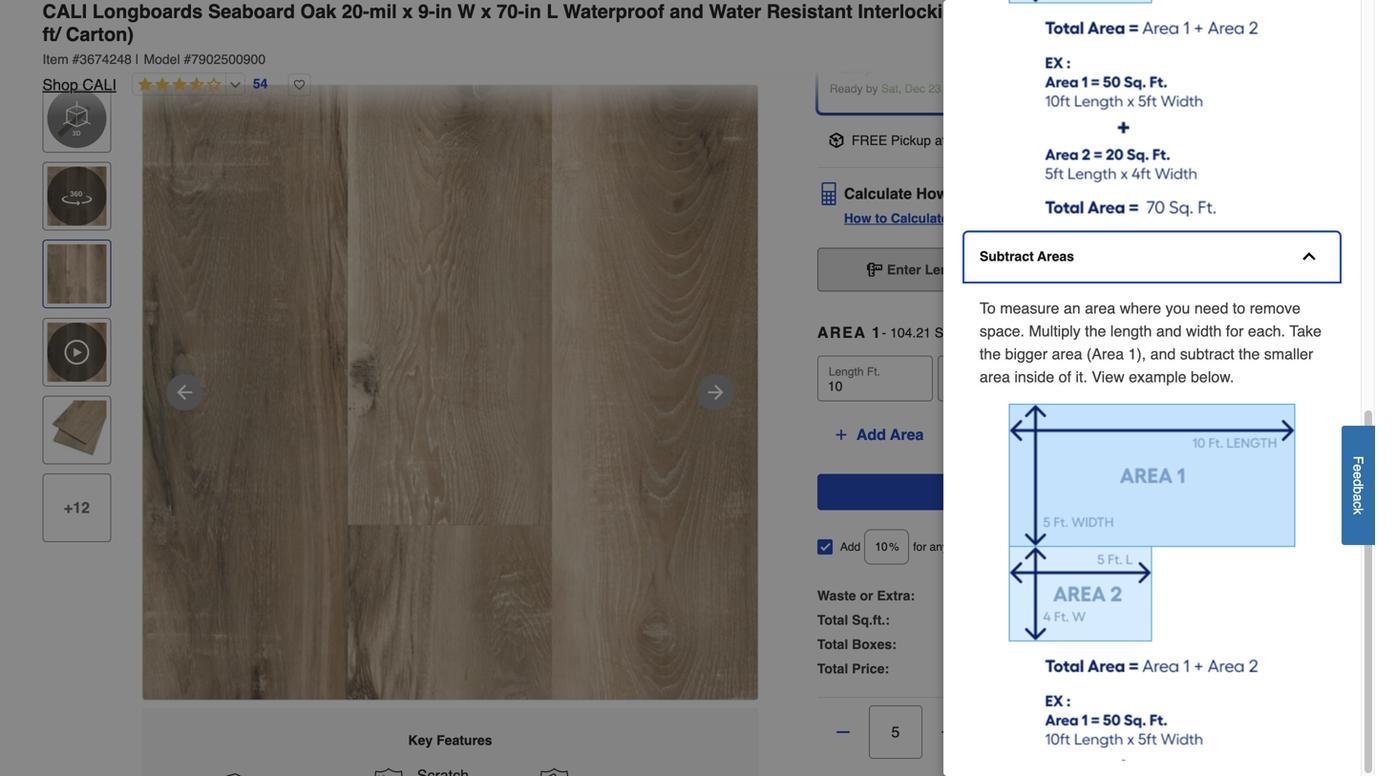 Task type: locate. For each thing, give the bounding box(es) containing it.
0 horizontal spatial plus image
[[834, 427, 849, 443]]

1 horizontal spatial for
[[1226, 322, 1244, 340]]

add left addition-inputbox number field
[[840, 540, 861, 554]]

1),
[[1128, 345, 1146, 363]]

1 horizontal spatial calculator image
[[1128, 262, 1144, 277]]

add inside 'button'
[[1105, 722, 1134, 740]]

dec left 23
[[905, 82, 925, 95]]

2 vertical spatial area
[[980, 368, 1010, 386]]

add inside "button"
[[856, 426, 886, 443]]

area up of
[[1052, 345, 1083, 363]]

5
[[1018, 637, 1025, 652]]

smaller
[[1264, 345, 1314, 363]]

width down (area
[[1093, 365, 1122, 379]]

how up "dimensions" image
[[844, 211, 872, 226]]

square up length in.
[[935, 325, 978, 340]]

115.50
[[1018, 613, 1058, 628], [1120, 637, 1160, 652]]

length
[[1111, 322, 1152, 340]]

0 vertical spatial calculator image
[[817, 182, 840, 205]]

cali
[[42, 0, 87, 22], [82, 76, 116, 94]]

2 # from the left
[[184, 52, 191, 67]]

1 vertical spatial total
[[817, 637, 848, 652]]

case
[[1139, 662, 1167, 677]]

in. right below.
[[1246, 365, 1259, 379]]

or
[[985, 540, 995, 554], [860, 588, 873, 603]]

0 horizontal spatial x
[[402, 0, 413, 22]]

dimensions image
[[867, 262, 882, 277]]

plus image
[[834, 427, 849, 443], [939, 723, 958, 742]]

subtract
[[980, 249, 1034, 264]]

width inside width in. x
[[1214, 365, 1243, 379]]

the
[[1085, 322, 1106, 340], [980, 345, 1001, 363], [1239, 345, 1260, 363]]

free pickup at richardson lowe's
[[852, 133, 1063, 148]]

1 vertical spatial square
[[935, 325, 978, 340]]

and down the you
[[1156, 322, 1182, 340]]

calculate up how to calculate
[[844, 185, 912, 202]]

1 horizontal spatial enter
[[1148, 262, 1183, 277]]

length for length ft.
[[829, 365, 864, 379]]

0 vertical spatial to
[[875, 211, 887, 226]]

1 vertical spatial /
[[1132, 662, 1135, 677]]

0 vertical spatial calculate
[[844, 185, 912, 202]]

1 vertical spatial to
[[1233, 299, 1246, 317]]

bigger
[[1005, 345, 1048, 363]]

pickup
[[830, 61, 874, 76], [891, 133, 931, 148]]

1 vertical spatial x
[[1063, 369, 1073, 388]]

e up "b"
[[1351, 472, 1366, 479]]

0 vertical spatial add
[[856, 426, 886, 443]]

key features
[[408, 733, 492, 748]]

features
[[437, 733, 492, 748]]

to right "need"
[[1233, 299, 1246, 317]]

1 horizontal spatial x
[[1063, 369, 1073, 388]]

0 horizontal spatial to
[[875, 211, 887, 226]]

enter right "dimensions" image
[[887, 262, 921, 277]]

add left area
[[856, 426, 886, 443]]

in. for length in.
[[988, 365, 1001, 379]]

0 horizontal spatial ft.
[[867, 365, 880, 379]]

0 vertical spatial total
[[817, 613, 848, 628]]

1 total from the top
[[817, 613, 848, 628]]

seaboard
[[208, 0, 295, 22]]

in.
[[988, 365, 1001, 379], [1246, 365, 1259, 379]]

cali down 3674248
[[82, 76, 116, 94]]

subtract areas
[[980, 249, 1074, 264]]

0 vertical spatial pickup
[[830, 61, 874, 76]]

calculate inside 'button'
[[1034, 483, 1102, 501]]

ft. down '1' on the top of page
[[867, 365, 880, 379]]

2 vertical spatial add
[[1105, 722, 1134, 740]]

total down waste
[[817, 613, 848, 628]]

3.6 stars image
[[133, 76, 221, 94]]

0 vertical spatial /
[[1090, 588, 1094, 603]]

0 horizontal spatial in
[[435, 0, 452, 22]]

calculator image down pickup image at the right top of page
[[817, 182, 840, 205]]

x inside enter length x width button
[[973, 262, 982, 277]]

2 dec from the left
[[1174, 82, 1194, 95]]

x for width in. x
[[1063, 369, 1073, 388]]

cart
[[1157, 722, 1188, 740]]

enter inside enter square feet button
[[1148, 262, 1183, 277]]

0 vertical spatial for
[[1226, 322, 1244, 340]]

1 horizontal spatial width
[[1093, 365, 1122, 379]]

enter length x width button
[[817, 248, 1068, 292]]

ft. down "1),"
[[1126, 365, 1139, 379]]

x
[[402, 0, 413, 22], [481, 0, 491, 22]]

1 vertical spatial how
[[844, 211, 872, 226]]

0 horizontal spatial #
[[72, 52, 80, 67]]

pickup left at
[[891, 133, 931, 148]]

feet down to
[[982, 325, 1008, 340]]

length down the space.
[[950, 365, 985, 379]]

it.
[[1076, 368, 1088, 386]]

feet up remove on the top of the page
[[1235, 262, 1263, 277]]

e up d
[[1351, 464, 1366, 472]]

area 1 - 104.21 square feet
[[817, 324, 1008, 341]]

plus image left add area
[[834, 427, 849, 443]]

0 horizontal spatial how
[[844, 211, 872, 226]]

1 vertical spatial calculator image
[[1128, 262, 1144, 277]]

1 title image from the top
[[47, 245, 106, 304]]

1 vertical spatial title image
[[47, 401, 106, 460]]

1 vertical spatial feet
[[982, 325, 1008, 340]]

0 horizontal spatial the
[[980, 345, 1001, 363]]

2 in. from the left
[[1246, 365, 1259, 379]]

+12
[[64, 499, 90, 517]]

115.50 down "10.50"
[[1018, 613, 1058, 628]]

total boxes:
[[817, 637, 897, 652]]

as
[[1088, 82, 1101, 95]]

1 in from the left
[[435, 0, 452, 22]]

cali inside cali longboards seaboard oak 20-mil x 9-in w x 70-in l waterproof and water resistant interlocking luxury vinyl plank flooring (26.62-sq ft/ carton) item # 3674248 | model # 7902500900
[[42, 0, 87, 22]]

for
[[1226, 322, 1244, 340], [913, 540, 927, 554]]

will
[[1029, 185, 1056, 202]]

add for add to cart
[[1105, 722, 1134, 740]]

x up to
[[973, 262, 982, 277]]

for left any
[[913, 540, 927, 554]]

in left l
[[524, 0, 541, 22]]

or left extra
[[985, 540, 995, 554]]

option group containing pickup
[[810, 43, 1326, 121]]

1 horizontal spatial to
[[1139, 722, 1153, 740]]

to for cart
[[1139, 722, 1153, 740]]

115.50 up case
[[1120, 637, 1160, 652]]

calculator image inside enter square feet button
[[1128, 262, 1144, 277]]

0 vertical spatial square
[[1186, 262, 1232, 277]]

option group
[[810, 43, 1326, 121]]

1 horizontal spatial in.
[[1246, 365, 1259, 379]]

1 horizontal spatial 115.50
[[1120, 637, 1160, 652]]

dec left 28
[[1174, 82, 1194, 95]]

delivery as soon as thu, dec 28
[[1088, 61, 1210, 95]]

1 horizontal spatial feet
[[1235, 262, 1263, 277]]

1 horizontal spatial area
[[1052, 345, 1083, 363]]

area down bigger
[[980, 368, 1010, 386]]

calculate button
[[817, 474, 1318, 510]]

calculate up enter length x width button
[[891, 211, 949, 226]]

0 vertical spatial feet
[[1235, 262, 1263, 277]]

54
[[253, 76, 268, 91]]

2 title image from the top
[[47, 401, 106, 460]]

2 vertical spatial total
[[817, 662, 848, 677]]

any
[[930, 540, 948, 554]]

area right an
[[1085, 299, 1116, 317]]

to
[[980, 299, 996, 317]]

and up width in. x
[[1150, 345, 1176, 363]]

width down subtract
[[1214, 365, 1243, 379]]

minus image
[[834, 723, 853, 742]]

664.15
[[1025, 662, 1066, 677]]

1 horizontal spatial square
[[1186, 262, 1232, 277]]

0 vertical spatial x
[[973, 262, 982, 277]]

calculate up (recommended)
[[1034, 483, 1102, 501]]

soon
[[1104, 82, 1129, 95]]

add
[[856, 426, 886, 443], [840, 540, 861, 554], [1105, 722, 1134, 740]]

dec
[[905, 82, 925, 95], [1174, 82, 1194, 95]]

|
[[135, 52, 139, 67]]

for right width
[[1226, 322, 1244, 340]]

in
[[435, 0, 452, 22], [524, 0, 541, 22]]

item number 3 6 7 4 2 4 8 and model number 7 9 0 2 5 0 0 9 0 0 element
[[42, 50, 1318, 69]]

calculator image up "where"
[[1128, 262, 1144, 277]]

the up length in.
[[980, 345, 1001, 363]]

2 horizontal spatial to
[[1233, 299, 1246, 317]]

0 vertical spatial plus image
[[834, 427, 849, 443]]

1 enter from the left
[[887, 262, 921, 277]]

0 horizontal spatial feet
[[982, 325, 1008, 340]]

in left w
[[435, 0, 452, 22]]

0 vertical spatial how
[[916, 185, 949, 202]]

104.21
[[890, 325, 931, 340]]

1 vertical spatial cali
[[82, 76, 116, 94]]

%
[[889, 540, 899, 554]]

view
[[1092, 368, 1125, 386]]

and inside cali longboards seaboard oak 20-mil x 9-in w x 70-in l waterproof and water resistant interlocking luxury vinyl plank flooring (26.62-sq ft/ carton) item # 3674248 | model # 7902500900
[[670, 0, 704, 22]]

e
[[1351, 464, 1366, 472], [1351, 472, 1366, 479]]

ft. for width ft.
[[1126, 365, 1139, 379]]

and
[[670, 0, 704, 22], [1156, 322, 1182, 340], [1150, 345, 1176, 363]]

1 horizontal spatial plus image
[[939, 723, 958, 742]]

total for total sq.ft.:
[[817, 613, 848, 628]]

2 in from the left
[[524, 0, 541, 22]]

boxes:
[[852, 637, 897, 652]]

calculate how much you will need button
[[817, 181, 1318, 206]]

to inside 'button'
[[1139, 722, 1153, 740]]

0 vertical spatial 115.50
[[1018, 613, 1058, 628]]

1 horizontal spatial how
[[916, 185, 949, 202]]

square inside area 1 - 104.21 square feet
[[935, 325, 978, 340]]

-
[[882, 325, 886, 340]]

plus image right stepper number input field with increment and decrement buttons number field on the bottom right of page
[[939, 723, 958, 742]]

1 horizontal spatial or
[[985, 540, 995, 554]]

calculate for calculate how much you will need
[[844, 185, 912, 202]]

# right 'item'
[[72, 52, 80, 67]]

0 vertical spatial and
[[670, 0, 704, 22]]

or up sq.ft.:
[[860, 588, 873, 603]]

0 horizontal spatial in.
[[988, 365, 1001, 379]]

1 dec from the left
[[905, 82, 925, 95]]

0 vertical spatial or
[[985, 540, 995, 554]]

enter up the you
[[1148, 262, 1183, 277]]

2 vertical spatial to
[[1139, 722, 1153, 740]]

0 horizontal spatial /
[[1090, 588, 1094, 603]]

20-
[[342, 0, 369, 22]]

0 horizontal spatial or
[[860, 588, 873, 603]]

/ right sq.ft. at the bottom of page
[[1090, 588, 1094, 603]]

2 total from the top
[[817, 637, 848, 652]]

plank
[[1091, 0, 1142, 22]]

calculator image
[[817, 182, 840, 205], [1128, 262, 1144, 277]]

2 horizontal spatial area
[[1085, 299, 1116, 317]]

width
[[986, 262, 1023, 277], [1093, 365, 1122, 379], [1214, 365, 1243, 379]]

0 horizontal spatial 115.50
[[1018, 613, 1058, 628]]

to up "dimensions" image
[[875, 211, 887, 226]]

0 horizontal spatial width
[[986, 262, 1023, 277]]

3674248
[[80, 52, 132, 67]]

to for calculate
[[875, 211, 887, 226]]

0 vertical spatial title image
[[47, 245, 106, 304]]

/
[[1090, 588, 1094, 603], [1132, 662, 1135, 677]]

calculator image inside calculate how much you will need button
[[817, 182, 840, 205]]

you
[[997, 185, 1024, 202]]

enter inside enter length x width button
[[887, 262, 921, 277]]

1 e from the top
[[1351, 464, 1366, 472]]

x left 9-
[[402, 0, 413, 22]]

1 horizontal spatial dec
[[1174, 82, 1194, 95]]

below.
[[1191, 368, 1234, 386]]

title image
[[47, 245, 106, 304], [47, 401, 106, 460]]

calculate inside button
[[844, 185, 912, 202]]

in. left inside
[[988, 365, 1001, 379]]

the down each.
[[1239, 345, 1260, 363]]

3 total from the top
[[817, 662, 848, 677]]

ft.
[[867, 365, 880, 379], [1126, 365, 1139, 379], [1085, 613, 1101, 628]]

2 horizontal spatial width
[[1214, 365, 1243, 379]]

2 horizontal spatial ft.
[[1126, 365, 1139, 379]]

total down total boxes:
[[817, 662, 848, 677]]

2 x from the left
[[481, 0, 491, 22]]

length for length in.
[[950, 365, 985, 379]]

0 horizontal spatial pickup
[[830, 61, 874, 76]]

1 vertical spatial calculate
[[891, 211, 949, 226]]

1 horizontal spatial #
[[184, 52, 191, 67]]

1 in. from the left
[[988, 365, 1001, 379]]

total up total price:
[[817, 637, 848, 652]]

0 horizontal spatial square
[[935, 325, 978, 340]]

2 vertical spatial calculate
[[1034, 483, 1102, 501]]

ft. right sq.
[[1085, 613, 1101, 628]]

waterproof
[[563, 0, 664, 22]]

total for total price:
[[817, 662, 848, 677]]

0 horizontal spatial x
[[973, 262, 982, 277]]

0 vertical spatial cali
[[42, 0, 87, 22]]

1 horizontal spatial x
[[481, 0, 491, 22]]

pickup inside pickup ready by sat, dec 23
[[830, 61, 874, 76]]

f e e d b a c k button
[[1342, 426, 1375, 545]]

0 horizontal spatial dec
[[905, 82, 925, 95]]

to left the cart
[[1139, 722, 1153, 740]]

the up (area
[[1085, 322, 1106, 340]]

measure
[[1000, 299, 1060, 317]]

1 horizontal spatial pickup
[[891, 133, 931, 148]]

length inside button
[[925, 262, 970, 277]]

0 horizontal spatial for
[[913, 540, 927, 554]]

1 vertical spatial add
[[840, 540, 861, 554]]

0 horizontal spatial enter
[[887, 262, 921, 277]]

x left it.
[[1063, 369, 1073, 388]]

subtract
[[1180, 345, 1235, 363]]

add for add
[[840, 540, 861, 554]]

length left subtract
[[925, 262, 970, 277]]

# right model
[[184, 52, 191, 67]]

pickup up ready
[[830, 61, 874, 76]]

width up to
[[986, 262, 1023, 277]]

1 horizontal spatial in
[[524, 0, 541, 22]]

/ left case
[[1132, 662, 1135, 677]]

enter square feet
[[1148, 262, 1263, 277]]

2 enter from the left
[[1148, 262, 1183, 277]]

x right w
[[481, 0, 491, 22]]

free
[[852, 133, 887, 148]]

how left much
[[916, 185, 949, 202]]

length down area on the right top
[[829, 365, 864, 379]]

0 horizontal spatial calculator image
[[817, 182, 840, 205]]

in. inside width in. x
[[1246, 365, 1259, 379]]

cali up ft/
[[42, 0, 87, 22]]

sat,
[[881, 82, 902, 95]]

10.50 sq.ft. / $52.40
[[1018, 588, 1138, 603]]

calculate
[[844, 185, 912, 202], [891, 211, 949, 226], [1034, 483, 1102, 501]]

and up item number 3 6 7 4 2 4 8 and model number 7 9 0 2 5 0 0 9 0 0 element
[[670, 0, 704, 22]]

1 vertical spatial plus image
[[939, 723, 958, 742]]

cali longboards seaboard oak 20-mil x 9-in w x 70-in l waterproof and water resistant interlocking luxury vinyl plank flooring (26.62-sq ft/ carton) item # 3674248 | model # 7902500900
[[42, 0, 1312, 67]]

square inside button
[[1186, 262, 1232, 277]]

1 vertical spatial for
[[913, 540, 927, 554]]

length
[[925, 262, 970, 277], [829, 365, 864, 379], [950, 365, 985, 379]]

square up "need"
[[1186, 262, 1232, 277]]

0 horizontal spatial area
[[980, 368, 1010, 386]]

k
[[1351, 508, 1366, 515]]

add left the cart
[[1105, 722, 1134, 740]]

feet
[[1235, 262, 1263, 277], [982, 325, 1008, 340]]

calculator image for enter square feet button
[[1128, 262, 1144, 277]]

x inside width in. x
[[1063, 369, 1073, 388]]



Task type: describe. For each thing, give the bounding box(es) containing it.
c
[[1351, 501, 1366, 508]]

luxury
[[972, 0, 1035, 22]]

total for total boxes:
[[817, 637, 848, 652]]

1 vertical spatial area
[[1052, 345, 1083, 363]]

richardson
[[951, 133, 1019, 148]]

f
[[1351, 456, 1366, 464]]

to measure an area where you need to remove space. multiply the length and width for each. take the bigger area (area 1), and subtract the smaller area inside of it. view example below.
[[980, 299, 1322, 386]]

area
[[817, 324, 866, 341]]

oak
[[300, 0, 336, 22]]

1 # from the left
[[72, 52, 80, 67]]

space.
[[980, 322, 1025, 340]]

feet inside area 1 - 104.21 square feet
[[982, 325, 1008, 340]]

9-
[[418, 0, 435, 22]]

shop
[[42, 76, 78, 94]]

w
[[457, 0, 476, 22]]

add area
[[856, 426, 924, 443]]

2 vertical spatial and
[[1150, 345, 1176, 363]]

extra
[[998, 540, 1023, 554]]

cases,
[[1029, 637, 1071, 652]]

enter for enter square feet
[[1148, 262, 1183, 277]]

width inside button
[[986, 262, 1023, 277]]

add to cart
[[1105, 722, 1188, 740]]

by
[[866, 82, 878, 95]]

multiply
[[1029, 322, 1081, 340]]

feet inside button
[[1235, 262, 1263, 277]]

sq.ft.:
[[852, 613, 890, 628]]

for inside 'to measure an area where you need to remove space. multiply the length and width for each. take the bigger area (area 1), and subtract the smaller area inside of it. view example below.'
[[1226, 322, 1244, 340]]

enter for enter length x width
[[887, 262, 921, 277]]

sq
[[1290, 0, 1312, 22]]

l
[[547, 0, 558, 22]]

1
[[872, 324, 882, 341]]

in. for width in. x
[[1246, 365, 1259, 379]]

length ft.
[[829, 365, 880, 379]]

of
[[1059, 368, 1071, 386]]

dec inside the 'delivery as soon as thu, dec 28'
[[1174, 82, 1194, 95]]

(area
[[1087, 345, 1124, 363]]

remove
[[1250, 299, 1301, 317]]

as
[[1133, 82, 1145, 95]]

for any waste or extra (recommended)
[[913, 540, 1112, 554]]

+12 button
[[42, 474, 111, 542]]

1 horizontal spatial the
[[1085, 322, 1106, 340]]

sq.
[[1061, 613, 1081, 628]]

calculator image for calculate how much you will need button on the top right of page
[[817, 182, 840, 205]]

thu,
[[1148, 82, 1171, 95]]

1 horizontal spatial /
[[1132, 662, 1135, 677]]

arrow right image
[[704, 381, 727, 404]]

132.83
[[1087, 662, 1128, 677]]

1 vertical spatial 115.50
[[1120, 637, 1160, 652]]

area
[[890, 426, 924, 443]]

pickup ready by sat, dec 23
[[830, 61, 941, 95]]

1 vertical spatial or
[[860, 588, 873, 603]]

28
[[1197, 82, 1210, 95]]

waste
[[951, 540, 981, 554]]

ft. for length ft.
[[867, 365, 880, 379]]

total sq.ft.:
[[817, 613, 890, 628]]

width in. x
[[1063, 365, 1259, 388]]

scratch resistant yes element
[[362, 766, 528, 776]]

ft/
[[42, 23, 61, 45]]

example
[[1129, 368, 1187, 386]]

2 horizontal spatial the
[[1239, 345, 1260, 363]]

areas
[[1037, 249, 1074, 264]]

where
[[1120, 299, 1161, 317]]

calculate for calculate
[[1034, 483, 1102, 501]]

2 e from the top
[[1351, 472, 1366, 479]]

(recommended)
[[1027, 540, 1112, 554]]

plus image inside add area "button"
[[834, 427, 849, 443]]

enter length x width
[[887, 262, 1023, 277]]

23
[[928, 82, 941, 95]]

mil
[[369, 0, 397, 22]]

covers
[[1074, 637, 1117, 652]]

x for enter length x width
[[973, 262, 982, 277]]

7902500900
[[191, 52, 266, 67]]

addition-inputbox number field
[[864, 529, 909, 565]]

b
[[1351, 487, 1366, 494]]

heart outline image
[[288, 74, 311, 96]]

waste or extra:
[[817, 588, 915, 603]]

vinyl
[[1041, 0, 1086, 22]]

1 vertical spatial pickup
[[891, 133, 931, 148]]

arrow left image
[[173, 381, 196, 404]]

5 cases, covers 115.50
[[1018, 637, 1160, 652]]

info image
[[1118, 539, 1133, 555]]

at
[[935, 133, 946, 148]]

extra:
[[877, 588, 915, 603]]

you
[[1166, 299, 1190, 317]]

f e e d b a c k
[[1351, 456, 1366, 515]]

1 horizontal spatial ft.
[[1085, 613, 1101, 628]]

dec inside pickup ready by sat, dec 23
[[905, 82, 925, 95]]

ready
[[830, 82, 863, 95]]

an
[[1064, 299, 1081, 317]]

width for width ft.
[[1093, 365, 1122, 379]]

key
[[408, 733, 433, 748]]

width
[[1186, 322, 1222, 340]]

each.
[[1248, 322, 1286, 340]]

0 vertical spatial area
[[1085, 299, 1116, 317]]

pickup image
[[829, 133, 844, 148]]

add to cart button
[[974, 706, 1318, 757]]

length in.
[[950, 365, 1001, 379]]

1 vertical spatial and
[[1156, 322, 1182, 340]]

d
[[1351, 479, 1366, 487]]

longboards
[[92, 0, 203, 22]]

a
[[1351, 494, 1366, 501]]

waste
[[817, 588, 856, 603]]

how inside button
[[916, 185, 949, 202]]

width for width in. x
[[1214, 365, 1243, 379]]

add for add area
[[856, 426, 886, 443]]

to inside 'to measure an area where you need to remove space. multiply the length and width for each. take the bigger area (area 1), and subtract the smaller area inside of it. view example below.'
[[1233, 299, 1246, 317]]

lowe's
[[1022, 133, 1063, 148]]

delivery
[[1088, 61, 1140, 76]]

70-
[[497, 0, 524, 22]]

enter square feet button
[[1068, 248, 1318, 292]]

add area button
[[817, 417, 940, 453]]

664.15 @ 132.83 / case
[[1025, 662, 1167, 677]]

10.50
[[1018, 588, 1051, 603]]

Stepper number input field with increment and decrement buttons number field
[[869, 706, 922, 759]]

1 x from the left
[[402, 0, 413, 22]]

model
[[144, 52, 180, 67]]

chevron up image
[[1300, 247, 1319, 266]]



Task type: vqa. For each thing, say whether or not it's contained in the screenshot.
2nd if
no



